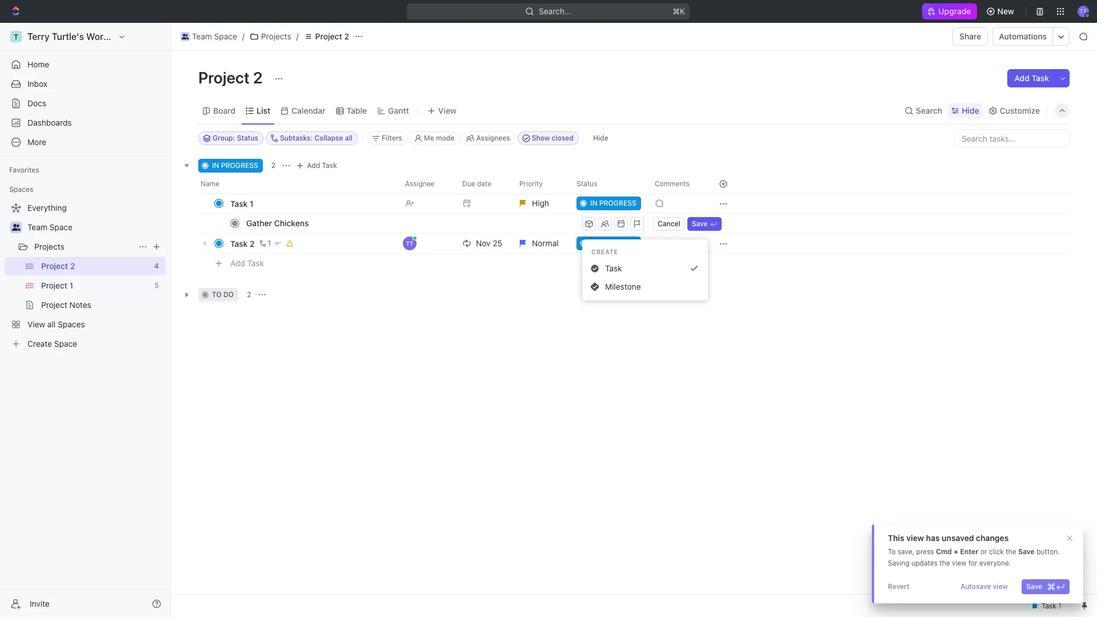 Task type: describe. For each thing, give the bounding box(es) containing it.
revert
[[888, 582, 910, 591]]

milestone
[[605, 282, 641, 291]]

updates
[[912, 559, 938, 567]]

0 horizontal spatial add task
[[230, 258, 264, 268]]

home
[[27, 59, 49, 69]]

hide inside button
[[593, 134, 608, 142]]

board link
[[211, 103, 236, 119]]

autosave view button
[[956, 579, 1013, 594]]

do
[[223, 290, 234, 299]]

+
[[954, 547, 958, 556]]

automations button
[[993, 28, 1053, 45]]

Search tasks... text field
[[955, 130, 1069, 147]]

add for leftmost 'add task' button
[[230, 258, 245, 268]]

tree inside "sidebar" navigation
[[5, 199, 166, 353]]

has
[[926, 533, 940, 543]]

0 vertical spatial the
[[1006, 547, 1016, 556]]

in progress
[[212, 161, 258, 170]]

automations
[[999, 31, 1047, 41]]

everyone.
[[979, 559, 1011, 567]]

1 vertical spatial the
[[940, 559, 950, 567]]

customize
[[1000, 105, 1040, 115]]

0 horizontal spatial add task button
[[225, 257, 269, 270]]

share
[[960, 31, 981, 41]]

for
[[969, 559, 978, 567]]

to
[[888, 547, 896, 556]]

1 / from the left
[[242, 31, 245, 41]]

save inside this view has unsaved changes to save, press cmd + enter or click the save button. saving updates the view for everyone.
[[1018, 547, 1035, 556]]

share button
[[953, 27, 988, 46]]

search...
[[539, 6, 572, 16]]

changes
[[976, 533, 1009, 543]]

task up task 1 link
[[322, 161, 337, 170]]

0 horizontal spatial project
[[198, 68, 250, 87]]

1 horizontal spatial team
[[192, 31, 212, 41]]

docs link
[[5, 94, 166, 113]]

1 vertical spatial add task
[[307, 161, 337, 170]]

cancel button
[[653, 217, 685, 231]]

1 horizontal spatial team space
[[192, 31, 237, 41]]

click
[[989, 547, 1004, 556]]

this view has unsaved changes to save, press cmd + enter or click the save button. saving updates the view for everyone.
[[888, 533, 1060, 567]]

project inside project 2 link
[[315, 31, 342, 41]]

New subtask text field
[[246, 214, 580, 232]]

1 vertical spatial save button
[[1022, 579, 1070, 594]]

⌘k
[[673, 6, 685, 16]]

task down 1 button
[[247, 258, 264, 268]]

1 button
[[257, 238, 273, 249]]

list link
[[254, 103, 270, 119]]

task left 1 button
[[230, 239, 248, 248]]

hide inside dropdown button
[[962, 105, 979, 115]]

inbox
[[27, 79, 47, 89]]

upgrade
[[939, 6, 971, 16]]

to
[[212, 290, 222, 299]]

enter
[[960, 547, 979, 556]]

save,
[[898, 547, 914, 556]]

button.
[[1037, 547, 1060, 556]]

task 1 link
[[227, 195, 396, 212]]

0 vertical spatial space
[[214, 31, 237, 41]]

sidebar navigation
[[0, 23, 171, 617]]

1 inside task 1 link
[[250, 199, 254, 208]]

0 vertical spatial projects
[[261, 31, 291, 41]]

table
[[347, 105, 367, 115]]

cmd
[[936, 547, 952, 556]]

0 vertical spatial add task button
[[1008, 69, 1056, 87]]

dashboards
[[27, 118, 72, 127]]

table link
[[344, 103, 367, 119]]

gantt link
[[386, 103, 409, 119]]

new button
[[982, 2, 1021, 21]]

favorites
[[9, 166, 39, 174]]

1 horizontal spatial team space link
[[178, 30, 240, 43]]

team space inside "sidebar" navigation
[[27, 222, 73, 232]]



Task type: vqa. For each thing, say whether or not it's contained in the screenshot.
List in the top left of the page
yes



Task type: locate. For each thing, give the bounding box(es) containing it.
task down create
[[605, 263, 622, 273]]

0 horizontal spatial view
[[906, 533, 924, 543]]

0 vertical spatial projects link
[[247, 30, 294, 43]]

save button down button.
[[1022, 579, 1070, 594]]

2 horizontal spatial add task
[[1015, 73, 1049, 83]]

board
[[213, 105, 236, 115]]

revert button
[[883, 579, 914, 594]]

team space
[[192, 31, 237, 41], [27, 222, 73, 232]]

calendar
[[292, 105, 326, 115]]

0 vertical spatial user group image
[[182, 34, 189, 39]]

unsaved
[[942, 533, 974, 543]]

1 vertical spatial add task button
[[293, 159, 342, 173]]

progress
[[221, 161, 258, 170]]

0 horizontal spatial user group image
[[12, 224, 20, 231]]

add for the top 'add task' button
[[1015, 73, 1030, 83]]

1 horizontal spatial project
[[315, 31, 342, 41]]

search
[[916, 105, 942, 115]]

1 horizontal spatial user group image
[[182, 34, 189, 39]]

2 vertical spatial add
[[230, 258, 245, 268]]

1 horizontal spatial add task
[[307, 161, 337, 170]]

view
[[906, 533, 924, 543], [952, 559, 967, 567], [993, 582, 1008, 591]]

press
[[916, 547, 934, 556]]

1 vertical spatial view
[[952, 559, 967, 567]]

add task button down task 2
[[225, 257, 269, 270]]

1 vertical spatial projects
[[34, 242, 64, 251]]

the down cmd
[[940, 559, 950, 567]]

docs
[[27, 98, 46, 108]]

0 horizontal spatial team space link
[[27, 218, 163, 237]]

save button right 'cancel' button
[[687, 217, 721, 231]]

search button
[[901, 103, 946, 119]]

team space link inside tree
[[27, 218, 163, 237]]

add task down task 2
[[230, 258, 264, 268]]

task up customize
[[1032, 73, 1049, 83]]

team
[[192, 31, 212, 41], [27, 222, 47, 232]]

view for autosave
[[993, 582, 1008, 591]]

add task button up customize
[[1008, 69, 1056, 87]]

1 horizontal spatial the
[[1006, 547, 1016, 556]]

1 vertical spatial save
[[1018, 547, 1035, 556]]

1 vertical spatial team
[[27, 222, 47, 232]]

2 horizontal spatial add task button
[[1008, 69, 1056, 87]]

add task button up task 1 link
[[293, 159, 342, 173]]

save down button.
[[1026, 582, 1042, 591]]

0 horizontal spatial 1
[[250, 199, 254, 208]]

0 vertical spatial save
[[692, 219, 708, 228]]

hide button
[[589, 131, 613, 145]]

assignees
[[476, 134, 510, 142]]

task button
[[587, 259, 703, 278]]

tree
[[5, 199, 166, 353]]

projects inside tree
[[34, 242, 64, 251]]

project
[[315, 31, 342, 41], [198, 68, 250, 87]]

view inside 'autosave view' button
[[993, 582, 1008, 591]]

0 vertical spatial hide
[[962, 105, 979, 115]]

projects
[[261, 31, 291, 41], [34, 242, 64, 251]]

calendar link
[[289, 103, 326, 119]]

team inside tree
[[27, 222, 47, 232]]

1 vertical spatial add
[[307, 161, 320, 170]]

0 horizontal spatial the
[[940, 559, 950, 567]]

save button
[[687, 217, 721, 231], [1022, 579, 1070, 594]]

projects link
[[247, 30, 294, 43], [34, 238, 134, 256]]

1 horizontal spatial project 2
[[315, 31, 349, 41]]

view down everyone.
[[993, 582, 1008, 591]]

gantt
[[388, 105, 409, 115]]

task
[[1032, 73, 1049, 83], [322, 161, 337, 170], [230, 199, 248, 208], [230, 239, 248, 248], [247, 258, 264, 268], [605, 263, 622, 273]]

project 2 link
[[301, 30, 352, 43]]

to do
[[212, 290, 234, 299]]

0 vertical spatial 1
[[250, 199, 254, 208]]

1 horizontal spatial add
[[307, 161, 320, 170]]

1 horizontal spatial /
[[296, 31, 299, 41]]

0 vertical spatial add
[[1015, 73, 1030, 83]]

2 vertical spatial view
[[993, 582, 1008, 591]]

task down progress
[[230, 199, 248, 208]]

user group image inside "sidebar" navigation
[[12, 224, 20, 231]]

cancel
[[658, 219, 680, 228]]

0 vertical spatial save button
[[687, 217, 721, 231]]

create
[[591, 248, 618, 255]]

tree containing team space
[[5, 199, 166, 353]]

0 vertical spatial team
[[192, 31, 212, 41]]

the right the click
[[1006, 547, 1016, 556]]

new
[[998, 6, 1014, 16]]

0 horizontal spatial team space
[[27, 222, 73, 232]]

add up customize
[[1015, 73, 1030, 83]]

1 vertical spatial space
[[49, 222, 73, 232]]

0 horizontal spatial project 2
[[198, 68, 266, 87]]

1 vertical spatial project
[[198, 68, 250, 87]]

project 2
[[315, 31, 349, 41], [198, 68, 266, 87]]

save right cancel in the top right of the page
[[692, 219, 708, 228]]

add task up task 1 link
[[307, 161, 337, 170]]

/
[[242, 31, 245, 41], [296, 31, 299, 41]]

0 vertical spatial team space link
[[178, 30, 240, 43]]

0 horizontal spatial projects link
[[34, 238, 134, 256]]

0 horizontal spatial space
[[49, 222, 73, 232]]

1 vertical spatial projects link
[[34, 238, 134, 256]]

projects link inside tree
[[34, 238, 134, 256]]

1 vertical spatial team space
[[27, 222, 73, 232]]

0 horizontal spatial projects
[[34, 242, 64, 251]]

1 horizontal spatial 1
[[268, 239, 271, 247]]

upgrade link
[[923, 3, 977, 19]]

1 horizontal spatial save button
[[1022, 579, 1070, 594]]

1 horizontal spatial projects link
[[247, 30, 294, 43]]

2 vertical spatial add task button
[[225, 257, 269, 270]]

2 vertical spatial save
[[1026, 582, 1042, 591]]

task 2
[[230, 239, 255, 248]]

dashboards link
[[5, 114, 166, 132]]

1 vertical spatial user group image
[[12, 224, 20, 231]]

save left button.
[[1018, 547, 1035, 556]]

favorites button
[[5, 163, 44, 177]]

add task
[[1015, 73, 1049, 83], [307, 161, 337, 170], [230, 258, 264, 268]]

1 vertical spatial team space link
[[27, 218, 163, 237]]

2 vertical spatial add task
[[230, 258, 264, 268]]

space inside tree
[[49, 222, 73, 232]]

1 horizontal spatial add task button
[[293, 159, 342, 173]]

save
[[692, 219, 708, 228], [1018, 547, 1035, 556], [1026, 582, 1042, 591]]

in
[[212, 161, 219, 170]]

1 horizontal spatial projects
[[261, 31, 291, 41]]

autosave view
[[961, 582, 1008, 591]]

add task button
[[1008, 69, 1056, 87], [293, 159, 342, 173], [225, 257, 269, 270]]

team space link
[[178, 30, 240, 43], [27, 218, 163, 237]]

spaces
[[9, 185, 33, 194]]

2 / from the left
[[296, 31, 299, 41]]

0 horizontal spatial save button
[[687, 217, 721, 231]]

inbox link
[[5, 75, 166, 93]]

hide button
[[948, 103, 983, 119]]

add up task 1 link
[[307, 161, 320, 170]]

saving
[[888, 559, 910, 567]]

add down task 2
[[230, 258, 245, 268]]

hide
[[962, 105, 979, 115], [593, 134, 608, 142]]

this
[[888, 533, 904, 543]]

or
[[981, 547, 987, 556]]

0 vertical spatial project 2
[[315, 31, 349, 41]]

list
[[257, 105, 270, 115]]

0 horizontal spatial add
[[230, 258, 245, 268]]

invite
[[30, 599, 50, 608]]

1 inside 1 button
[[268, 239, 271, 247]]

1
[[250, 199, 254, 208], [268, 239, 271, 247]]

1 right task 2
[[268, 239, 271, 247]]

1 horizontal spatial space
[[214, 31, 237, 41]]

0 horizontal spatial /
[[242, 31, 245, 41]]

1 horizontal spatial hide
[[962, 105, 979, 115]]

add
[[1015, 73, 1030, 83], [307, 161, 320, 170], [230, 258, 245, 268]]

2 horizontal spatial view
[[993, 582, 1008, 591]]

0 vertical spatial view
[[906, 533, 924, 543]]

0 horizontal spatial team
[[27, 222, 47, 232]]

1 horizontal spatial view
[[952, 559, 967, 567]]

space
[[214, 31, 237, 41], [49, 222, 73, 232]]

0 vertical spatial team space
[[192, 31, 237, 41]]

1 down progress
[[250, 199, 254, 208]]

autosave
[[961, 582, 991, 591]]

0 vertical spatial add task
[[1015, 73, 1049, 83]]

task 1
[[230, 199, 254, 208]]

the
[[1006, 547, 1016, 556], [940, 559, 950, 567]]

0 vertical spatial project
[[315, 31, 342, 41]]

home link
[[5, 55, 166, 74]]

customize button
[[985, 103, 1043, 119]]

1 vertical spatial project 2
[[198, 68, 266, 87]]

0 horizontal spatial hide
[[593, 134, 608, 142]]

view up save,
[[906, 533, 924, 543]]

view down +
[[952, 559, 967, 567]]

add task up customize
[[1015, 73, 1049, 83]]

2
[[344, 31, 349, 41], [253, 68, 263, 87], [271, 161, 276, 170], [250, 239, 255, 248], [247, 290, 251, 299]]

view for this
[[906, 533, 924, 543]]

1 vertical spatial 1
[[268, 239, 271, 247]]

assignees button
[[462, 131, 515, 145]]

2 horizontal spatial add
[[1015, 73, 1030, 83]]

milestone button
[[587, 278, 703, 296]]

1 vertical spatial hide
[[593, 134, 608, 142]]

user group image
[[182, 34, 189, 39], [12, 224, 20, 231]]



